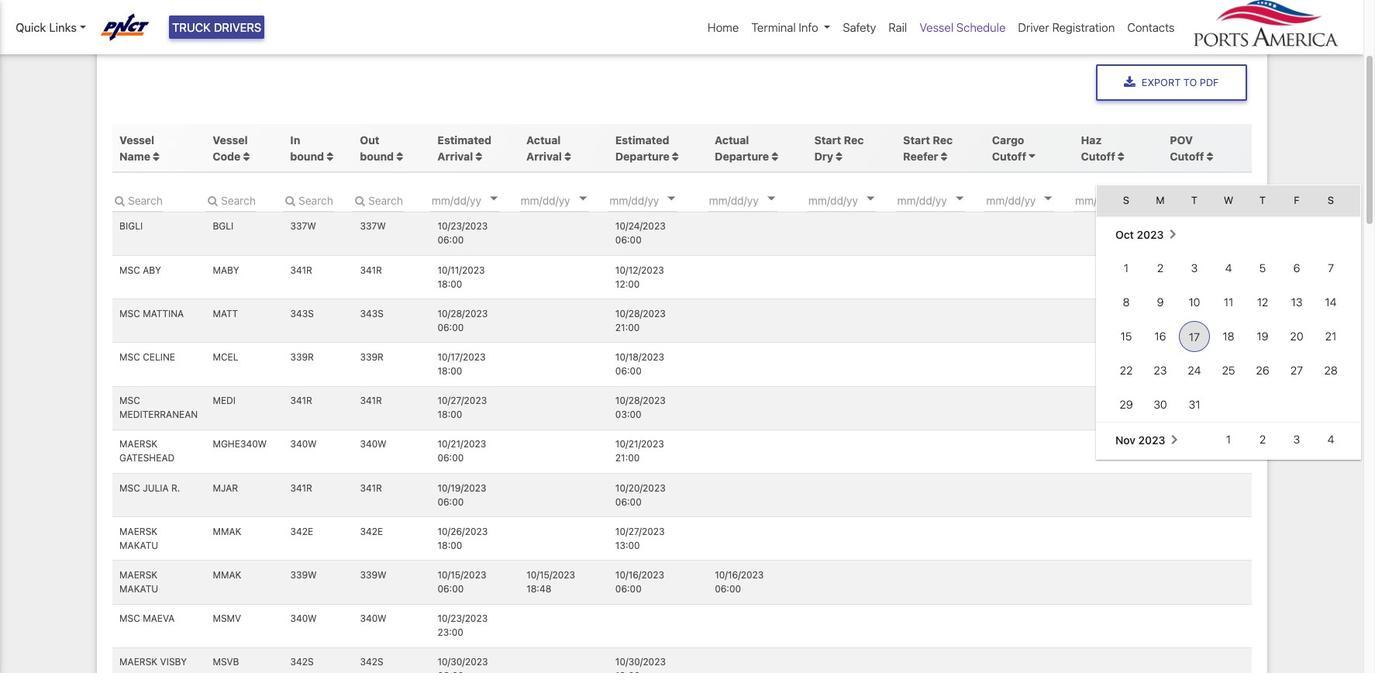 Task type: vqa. For each thing, say whether or not it's contained in the screenshot.
06:00's 10/15/2023
yes



Task type: describe. For each thing, give the bounding box(es) containing it.
21:00 for 10/21/2023 21:00
[[616, 452, 640, 464]]

maersk for 339w
[[120, 569, 158, 581]]

cutoff for pov
[[1171, 149, 1205, 163]]

30
[[1154, 398, 1168, 411]]

estimated for arrival
[[438, 133, 492, 146]]

27
[[1291, 364, 1304, 377]]

10/23/2023 06:00
[[438, 221, 488, 246]]

vessel right rail
[[920, 20, 954, 34]]

arrival for actual arrival
[[527, 149, 562, 163]]

10/21/2023 for 21:00
[[616, 438, 664, 450]]

links
[[49, 20, 77, 34]]

mediterranean
[[120, 409, 198, 421]]

10/23/2023 for 23:00
[[438, 613, 488, 624]]

31
[[1189, 398, 1201, 411]]

mmak for 342e
[[213, 526, 241, 537]]

msc aby
[[120, 264, 161, 276]]

1 horizontal spatial 2
[[1260, 433, 1267, 446]]

drivers
[[214, 20, 262, 34]]

maeva
[[143, 613, 175, 624]]

msc for msc maeva
[[120, 613, 140, 624]]

1 horizontal spatial 4
[[1328, 433, 1335, 446]]

1 339w from the left
[[290, 569, 317, 581]]

10/27/2023 for 18:00
[[438, 395, 487, 407]]

estimated arrival
[[438, 133, 492, 163]]

10/21/2023 for 06:00
[[438, 438, 486, 450]]

maersk makatu for 339w
[[120, 569, 158, 595]]

21
[[1326, 330, 1337, 343]]

8
[[1123, 295, 1130, 309]]

10/11/2023
[[438, 264, 485, 276]]

maersk for 342e
[[120, 526, 158, 537]]

week 3 row
[[1097, 319, 1361, 354]]

7
[[1328, 261, 1335, 274]]

reefer
[[904, 149, 939, 163]]

maersk visby
[[120, 656, 187, 668]]

r.
[[171, 482, 180, 494]]

m
[[1157, 194, 1165, 206]]

29
[[1120, 398, 1134, 411]]

truck
[[172, 20, 211, 34]]

vessel left drivers
[[158, 18, 195, 32]]

4 inside 'row group'
[[1226, 261, 1233, 274]]

vessel schedule link
[[914, 12, 1012, 42]]

departure for estimated
[[616, 149, 670, 163]]

06:00 inside '10/23/2023 06:00'
[[438, 235, 464, 246]]

10/19/2023 06:00
[[438, 482, 487, 508]]

terminal
[[752, 20, 796, 34]]

10/15/2023 for 18:48
[[527, 569, 576, 581]]

0 horizontal spatial schedule
[[198, 18, 250, 32]]

departure for actual
[[715, 149, 769, 163]]

0 horizontal spatial 3
[[1192, 261, 1198, 274]]

1 343s from the left
[[290, 308, 314, 319]]

mmak for 339w
[[213, 569, 241, 581]]

18:00 for 10/26/2023 18:00
[[438, 540, 462, 551]]

2 342s from the left
[[360, 656, 384, 668]]

10/28/2023 06:00
[[438, 308, 488, 333]]

safety link
[[837, 12, 883, 42]]

maersk for 342s
[[120, 656, 158, 668]]

2023 for oct 2023
[[1137, 228, 1164, 241]]

quick links
[[16, 20, 77, 34]]

actual for actual departure
[[715, 133, 749, 146]]

1 horizontal spatial home link
[[702, 12, 746, 42]]

estimated departure
[[616, 133, 670, 163]]

maersk for 340w
[[120, 438, 158, 450]]

10/23/2023 23:00
[[438, 613, 488, 638]]

driver registration
[[1019, 20, 1115, 34]]

23
[[1154, 364, 1168, 377]]

out bound
[[360, 133, 397, 163]]

10/26/2023
[[438, 526, 488, 537]]

2023 for nov 2023
[[1139, 433, 1166, 446]]

cutoff for cargo
[[993, 149, 1027, 163]]

dry
[[815, 149, 834, 163]]

rec for start rec reefer
[[933, 133, 953, 146]]

06:00 inside the 10/18/2023 06:00
[[616, 365, 642, 377]]

2 342e from the left
[[360, 526, 383, 537]]

julia
[[143, 482, 169, 494]]

msc celine
[[120, 351, 175, 363]]

10/19/2023
[[438, 482, 487, 494]]

10/20/2023 06:00
[[616, 482, 666, 508]]

maersk gateshead
[[120, 438, 175, 464]]

truck drivers link
[[169, 15, 265, 39]]

bound for out
[[360, 149, 394, 163]]

oct
[[1116, 228, 1134, 241]]

bgli
[[213, 221, 234, 232]]

msc julia r.
[[120, 482, 180, 494]]

15
[[1121, 330, 1133, 343]]

2 week 1 row from the top
[[1097, 422, 1361, 457]]

10/21/2023 06:00
[[438, 438, 486, 464]]

msc mattina
[[120, 308, 184, 319]]

matt
[[213, 308, 238, 319]]

msc mediterranean
[[120, 395, 198, 421]]

msc for msc mediterranean
[[120, 395, 140, 407]]

1 t from the left
[[1192, 194, 1198, 206]]

week 2 row
[[1097, 285, 1361, 319]]

1 horizontal spatial 3
[[1294, 433, 1301, 446]]

2 10/30/2023 from the left
[[616, 656, 666, 668]]

home inside 'link'
[[708, 20, 739, 34]]

vessel code
[[213, 133, 248, 163]]

18:00 for 10/17/2023 18:00
[[438, 365, 462, 377]]

maby
[[213, 264, 239, 276]]

msc for msc mattina
[[120, 308, 140, 319]]

10/26/2023 18:00
[[438, 526, 488, 551]]

safety
[[843, 20, 877, 34]]

november 2023 element
[[1097, 422, 1212, 457]]

23:00
[[438, 627, 464, 638]]

26
[[1257, 364, 1270, 377]]

1 week 1 row from the top
[[1097, 251, 1361, 285]]

10/27/2023 for 13:00
[[616, 526, 665, 537]]

haz cutoff
[[1082, 133, 1116, 163]]

w
[[1224, 194, 1234, 206]]

11
[[1224, 295, 1234, 309]]

1 horizontal spatial vessel schedule
[[920, 20, 1006, 34]]

1 10/30/2023 from the left
[[438, 656, 488, 668]]

cargo
[[993, 133, 1025, 146]]

10/12/2023 12:00
[[616, 264, 664, 290]]

october 2023 element
[[1097, 217, 1361, 251]]

truck drivers
[[172, 20, 262, 34]]

info
[[799, 20, 819, 34]]

cutoff for haz
[[1082, 149, 1116, 163]]

06:00 inside 10/24/2023 06:00
[[616, 235, 642, 246]]

18:00 for 10/11/2023 18:00
[[438, 278, 462, 290]]

out
[[360, 133, 380, 146]]

week 4 row
[[1097, 354, 1361, 388]]

celine
[[143, 351, 175, 363]]

18
[[1223, 330, 1235, 343]]

msc maeva
[[120, 613, 175, 624]]

haz
[[1082, 133, 1102, 146]]

mcel
[[213, 351, 238, 363]]

10/15/2023 06:00
[[438, 569, 487, 595]]

13:00
[[616, 540, 640, 551]]

10
[[1189, 295, 1201, 309]]

20
[[1291, 330, 1304, 343]]

vessel up name
[[120, 133, 154, 146]]



Task type: locate. For each thing, give the bounding box(es) containing it.
2 rec from the left
[[933, 133, 953, 146]]

1 21:00 from the top
[[616, 322, 640, 333]]

0 vertical spatial week 1 row
[[1097, 251, 1361, 285]]

2 maersk from the top
[[120, 526, 158, 537]]

0 horizontal spatial 4
[[1226, 261, 1233, 274]]

1 horizontal spatial 10/27/2023
[[616, 526, 665, 537]]

0 vertical spatial 10/27/2023
[[438, 395, 487, 407]]

1 10/16/2023 06:00 from the left
[[616, 569, 665, 595]]

2 msc from the top
[[120, 308, 140, 319]]

3 cutoff from the left
[[1171, 149, 1205, 163]]

0 horizontal spatial 10/27/2023
[[438, 395, 487, 407]]

makatu for 339w
[[120, 583, 158, 595]]

1 horizontal spatial schedule
[[957, 20, 1006, 34]]

1 horizontal spatial 1
[[1227, 433, 1232, 446]]

10/28/2023 for 06:00
[[438, 308, 488, 319]]

18:48
[[527, 583, 552, 595]]

actual arrival
[[527, 133, 562, 163]]

1 18:00 from the top
[[438, 278, 462, 290]]

2 estimated from the left
[[616, 133, 670, 146]]

10/17/2023
[[438, 351, 486, 363]]

06:00 inside the '10/15/2023 06:00'
[[438, 583, 464, 595]]

s right f
[[1328, 194, 1335, 206]]

0 horizontal spatial rec
[[844, 133, 864, 146]]

vessel
[[158, 18, 195, 32], [920, 20, 954, 34], [120, 133, 154, 146], [213, 133, 248, 146]]

0 vertical spatial 1
[[1124, 261, 1129, 274]]

cutoff down pov
[[1171, 149, 1205, 163]]

msc for msc julia r.
[[120, 482, 140, 494]]

msc for msc celine
[[120, 351, 140, 363]]

4 down 28
[[1328, 433, 1335, 446]]

2 339r from the left
[[360, 351, 384, 363]]

2023 inside week 1 row
[[1139, 433, 1166, 446]]

0 vertical spatial 4
[[1226, 261, 1233, 274]]

0 horizontal spatial estimated
[[438, 133, 492, 146]]

19
[[1257, 330, 1269, 343]]

maersk up gateshead
[[120, 438, 158, 450]]

1 vertical spatial 1
[[1227, 433, 1232, 446]]

21:00 up the 10/18/2023
[[616, 322, 640, 333]]

2 start from the left
[[904, 133, 931, 146]]

18:00 inside 10/27/2023 18:00
[[438, 409, 462, 421]]

0 horizontal spatial t
[[1192, 194, 1198, 206]]

06:00 inside 10/28/2023 06:00
[[438, 322, 464, 333]]

10/28/2023 down 12:00
[[616, 308, 666, 319]]

bound inside out bound
[[360, 149, 394, 163]]

quick
[[16, 20, 46, 34]]

msc for msc aby
[[120, 264, 140, 276]]

0 horizontal spatial 1
[[1124, 261, 1129, 274]]

10/16/2023 06:00
[[616, 569, 665, 595], [715, 569, 764, 595]]

vessel name
[[120, 133, 154, 163]]

t right w
[[1260, 194, 1267, 206]]

1 horizontal spatial estimated
[[616, 133, 670, 146]]

1 horizontal spatial departure
[[715, 149, 769, 163]]

download image
[[1125, 76, 1136, 89]]

medi
[[213, 395, 236, 407]]

0 horizontal spatial 2
[[1158, 261, 1164, 274]]

maersk inside the maersk gateshead
[[120, 438, 158, 450]]

6
[[1294, 261, 1301, 274]]

2 10/21/2023 from the left
[[616, 438, 664, 450]]

arrival for estimated arrival
[[438, 149, 473, 163]]

18:00 down 10/11/2023
[[438, 278, 462, 290]]

1 10/21/2023 from the left
[[438, 438, 486, 450]]

maersk makatu for 342e
[[120, 526, 158, 551]]

18:00 down 10/26/2023
[[438, 540, 462, 551]]

msc up mediterranean
[[120, 395, 140, 407]]

10/21/2023 down 03:00
[[616, 438, 664, 450]]

1 10/16/2023 from the left
[[616, 569, 665, 581]]

2 cutoff from the left
[[1082, 149, 1116, 163]]

msc inside msc mediterranean
[[120, 395, 140, 407]]

week 1 row up 11 at top
[[1097, 251, 1361, 285]]

06:00 inside 10/21/2023 06:00
[[438, 452, 464, 464]]

2 343s from the left
[[360, 308, 384, 319]]

10/15/2023 down the 10/26/2023 18:00
[[438, 569, 487, 581]]

10/24/2023 06:00
[[616, 221, 666, 246]]

4 18:00 from the top
[[438, 540, 462, 551]]

10/11/2023 18:00
[[438, 264, 485, 290]]

week 5 row
[[1097, 388, 1361, 422]]

10/16/2023
[[616, 569, 665, 581], [715, 569, 764, 581]]

2 18:00 from the top
[[438, 365, 462, 377]]

start inside the start rec reefer
[[904, 133, 931, 146]]

tuesday october 17 2023 cell
[[1178, 319, 1212, 354]]

f
[[1295, 194, 1300, 206]]

1 cutoff from the left
[[993, 149, 1027, 163]]

24
[[1188, 364, 1202, 377]]

10/28/2023 for 03:00
[[616, 395, 666, 407]]

2 10/16/2023 from the left
[[715, 569, 764, 581]]

bound
[[290, 149, 324, 163], [360, 149, 394, 163]]

2 t from the left
[[1260, 194, 1267, 206]]

maersk left the 'visby'
[[120, 656, 158, 668]]

06:00 inside 10/19/2023 06:00
[[438, 496, 464, 508]]

18:00
[[438, 278, 462, 290], [438, 365, 462, 377], [438, 409, 462, 421], [438, 540, 462, 551]]

10/20/2023
[[616, 482, 666, 494]]

rail link
[[883, 12, 914, 42]]

2 10/16/2023 06:00 from the left
[[715, 569, 764, 595]]

1 vertical spatial week 1 row
[[1097, 422, 1361, 457]]

1 mmak from the top
[[213, 526, 241, 537]]

1 horizontal spatial 343s
[[360, 308, 384, 319]]

1 horizontal spatial 10/30/2023
[[616, 656, 666, 668]]

0 vertical spatial 3
[[1192, 261, 1198, 274]]

0 horizontal spatial actual
[[527, 133, 561, 146]]

21:00 for 10/28/2023 21:00
[[616, 322, 640, 333]]

gateshead
[[120, 452, 175, 464]]

cell
[[1097, 182, 1144, 217], [1144, 182, 1178, 217], [1178, 182, 1212, 217], [1212, 182, 1246, 217], [1246, 182, 1280, 217], [1280, 182, 1315, 217], [1315, 182, 1361, 217], [1212, 388, 1246, 422], [1246, 388, 1280, 422], [1280, 388, 1315, 422], [1315, 388, 1361, 422]]

start up dry
[[815, 133, 842, 146]]

0 horizontal spatial bound
[[290, 149, 324, 163]]

0 vertical spatial 21:00
[[616, 322, 640, 333]]

06:00
[[438, 235, 464, 246], [616, 235, 642, 246], [438, 322, 464, 333], [616, 365, 642, 377], [438, 452, 464, 464], [438, 496, 464, 508], [616, 496, 642, 508], [438, 583, 464, 595], [616, 583, 642, 595], [715, 583, 741, 595]]

1 horizontal spatial bound
[[360, 149, 394, 163]]

aby
[[143, 264, 161, 276]]

1 msc from the top
[[120, 264, 140, 276]]

0 horizontal spatial home link
[[109, 18, 142, 32]]

0 horizontal spatial 10/21/2023
[[438, 438, 486, 450]]

bound for in
[[290, 149, 324, 163]]

1 horizontal spatial home
[[708, 20, 739, 34]]

home
[[109, 18, 142, 32], [708, 20, 739, 34]]

1 vertical spatial 3
[[1294, 433, 1301, 446]]

0 horizontal spatial s
[[1124, 194, 1130, 206]]

1 horizontal spatial arrival
[[527, 149, 562, 163]]

18:00 up 10/21/2023 06:00
[[438, 409, 462, 421]]

10/15/2023 up 18:48
[[527, 569, 576, 581]]

1 horizontal spatial 10/16/2023
[[715, 569, 764, 581]]

1 horizontal spatial 337w
[[360, 221, 386, 232]]

1 342s from the left
[[290, 656, 314, 668]]

2 10/23/2023 from the top
[[438, 613, 488, 624]]

arrival inside 'estimated arrival'
[[438, 149, 473, 163]]

18:00 inside "10/17/2023 18:00"
[[438, 365, 462, 377]]

t
[[1192, 194, 1198, 206], [1260, 194, 1267, 206]]

terminal info
[[752, 20, 819, 34]]

21:00 inside 10/21/2023 21:00
[[616, 452, 640, 464]]

pov cutoff
[[1171, 133, 1205, 163]]

1 vertical spatial mmak
[[213, 569, 241, 581]]

0 horizontal spatial departure
[[616, 149, 670, 163]]

4
[[1226, 261, 1233, 274], [1328, 433, 1335, 446]]

3 maersk from the top
[[120, 569, 158, 581]]

1 vertical spatial 10/27/2023
[[616, 526, 665, 537]]

10/23/2023
[[438, 221, 488, 232], [438, 613, 488, 624]]

10/28/2023
[[438, 308, 488, 319], [616, 308, 666, 319], [616, 395, 666, 407]]

1 horizontal spatial 10/21/2023
[[616, 438, 664, 450]]

start for reefer
[[904, 133, 931, 146]]

start
[[815, 133, 842, 146], [904, 133, 931, 146]]

bigli
[[120, 221, 143, 232]]

start up reefer
[[904, 133, 931, 146]]

rec up reefer
[[933, 133, 953, 146]]

2023 right the nov on the right bottom
[[1139, 433, 1166, 446]]

2 actual from the left
[[715, 133, 749, 146]]

oct 2023
[[1116, 228, 1164, 241]]

21:00 inside 10/28/2023 21:00
[[616, 322, 640, 333]]

0 horizontal spatial arrival
[[438, 149, 473, 163]]

mghe340w
[[213, 438, 267, 450]]

msvb
[[213, 656, 239, 668]]

row group
[[1097, 217, 1361, 422]]

6 msc from the top
[[120, 613, 140, 624]]

mmak up msmv
[[213, 569, 241, 581]]

10/28/2023 03:00
[[616, 395, 666, 421]]

2 mmak from the top
[[213, 569, 241, 581]]

3 down 27
[[1294, 433, 1301, 446]]

339w
[[290, 569, 317, 581], [360, 569, 387, 581]]

0 horizontal spatial cutoff
[[993, 149, 1027, 163]]

10/28/2023 down 10/11/2023 18:00
[[438, 308, 488, 319]]

5 msc from the top
[[120, 482, 140, 494]]

0 horizontal spatial 10/30/2023
[[438, 656, 488, 668]]

driver registration link
[[1012, 12, 1122, 42]]

10/15/2023 18:48
[[527, 569, 576, 595]]

10/27/2023 up 13:00
[[616, 526, 665, 537]]

1 down week 5 row
[[1227, 433, 1232, 446]]

0 horizontal spatial start
[[815, 133, 842, 146]]

3 up 10
[[1192, 261, 1198, 274]]

1 start from the left
[[815, 133, 842, 146]]

06:00 inside 10/20/2023 06:00
[[616, 496, 642, 508]]

1 actual from the left
[[527, 133, 561, 146]]

rec for start rec dry
[[844, 133, 864, 146]]

18:00 inside 10/11/2023 18:00
[[438, 278, 462, 290]]

339r
[[290, 351, 314, 363], [360, 351, 384, 363]]

0 vertical spatial maersk makatu
[[120, 526, 158, 551]]

maersk
[[120, 438, 158, 450], [120, 526, 158, 537], [120, 569, 158, 581], [120, 656, 158, 668]]

registration
[[1053, 20, 1115, 34]]

1 horizontal spatial t
[[1260, 194, 1267, 206]]

0 vertical spatial makatu
[[120, 540, 158, 551]]

343s
[[290, 308, 314, 319], [360, 308, 384, 319]]

2 bound from the left
[[360, 149, 394, 163]]

0 horizontal spatial 10/15/2023
[[438, 569, 487, 581]]

1 maersk makatu from the top
[[120, 526, 158, 551]]

2023 right oct
[[1137, 228, 1164, 241]]

2 maersk makatu from the top
[[120, 569, 158, 595]]

10/21/2023
[[438, 438, 486, 450], [616, 438, 664, 450]]

1 vertical spatial 2023
[[1139, 433, 1166, 446]]

1 s from the left
[[1124, 194, 1130, 206]]

makatu up msc maeva
[[120, 583, 158, 595]]

10/27/2023 18:00
[[438, 395, 487, 421]]

10/23/2023 up 23:00
[[438, 613, 488, 624]]

week 1 row
[[1097, 251, 1361, 285], [1097, 422, 1361, 457]]

s up oct
[[1124, 194, 1130, 206]]

maersk down msc julia r.
[[120, 526, 158, 537]]

1 10/15/2023 from the left
[[438, 569, 487, 581]]

bound down out
[[360, 149, 394, 163]]

10/28/2023 21:00
[[616, 308, 666, 333]]

21:00
[[616, 322, 640, 333], [616, 452, 640, 464]]

0 horizontal spatial 10/16/2023 06:00
[[616, 569, 665, 595]]

mmak down mjar
[[213, 526, 241, 537]]

1 vertical spatial 10/23/2023
[[438, 613, 488, 624]]

makatu for 342e
[[120, 540, 158, 551]]

2 horizontal spatial cutoff
[[1171, 149, 1205, 163]]

22
[[1120, 364, 1133, 377]]

1 vertical spatial 4
[[1328, 433, 1335, 446]]

in
[[290, 133, 300, 146]]

3 msc from the top
[[120, 351, 140, 363]]

2 arrival from the left
[[527, 149, 562, 163]]

1 maersk from the top
[[120, 438, 158, 450]]

0 horizontal spatial 10/16/2023
[[616, 569, 665, 581]]

nov
[[1116, 433, 1136, 446]]

1 horizontal spatial s
[[1328, 194, 1335, 206]]

contacts
[[1128, 20, 1175, 34]]

home right the links
[[109, 18, 142, 32]]

18:00 down 10/17/2023
[[438, 365, 462, 377]]

rec left the start rec reefer
[[844, 133, 864, 146]]

1 horizontal spatial start
[[904, 133, 931, 146]]

2 10/15/2023 from the left
[[527, 569, 576, 581]]

0 vertical spatial 2
[[1158, 261, 1164, 274]]

home link left 'terminal'
[[702, 12, 746, 42]]

12
[[1258, 295, 1269, 309]]

4 maersk from the top
[[120, 656, 158, 668]]

rec inside the start rec reefer
[[933, 133, 953, 146]]

10/24/2023
[[616, 221, 666, 232]]

10/17/2023 18:00
[[438, 351, 486, 377]]

10/23/2023 up 10/11/2023
[[438, 221, 488, 232]]

0 horizontal spatial 342s
[[290, 656, 314, 668]]

10/21/2023 down 10/27/2023 18:00
[[438, 438, 486, 450]]

21:00 up 10/20/2023
[[616, 452, 640, 464]]

week undefined row
[[1097, 182, 1361, 217]]

actual
[[527, 133, 561, 146], [715, 133, 749, 146]]

0 horizontal spatial home
[[109, 18, 142, 32]]

1 342e from the left
[[290, 526, 313, 537]]

2023 inside 'row group'
[[1137, 228, 1164, 241]]

0 horizontal spatial vessel schedule
[[158, 18, 250, 32]]

cargo cutoff
[[993, 133, 1027, 163]]

contacts link
[[1122, 12, 1182, 42]]

estimated for departure
[[616, 133, 670, 146]]

mm/dd/yy field
[[1163, 188, 1256, 212]]

msc left the maeva
[[120, 613, 140, 624]]

2
[[1158, 261, 1164, 274], [1260, 433, 1267, 446]]

0 horizontal spatial 342e
[[290, 526, 313, 537]]

1 horizontal spatial 339w
[[360, 569, 387, 581]]

1 rec from the left
[[844, 133, 864, 146]]

home left 'terminal'
[[708, 20, 739, 34]]

10/28/2023 for 21:00
[[616, 308, 666, 319]]

4 msc from the top
[[120, 395, 140, 407]]

2 makatu from the top
[[120, 583, 158, 595]]

2 339w from the left
[[360, 569, 387, 581]]

12:00
[[616, 278, 640, 290]]

25
[[1223, 364, 1236, 377]]

1 horizontal spatial actual
[[715, 133, 749, 146]]

1 vertical spatial 21:00
[[616, 452, 640, 464]]

cutoff down haz
[[1082, 149, 1116, 163]]

0 vertical spatial mmak
[[213, 526, 241, 537]]

mjar
[[213, 482, 238, 494]]

0 vertical spatial 2023
[[1137, 228, 1164, 241]]

start inside start rec dry
[[815, 133, 842, 146]]

1 339r from the left
[[290, 351, 314, 363]]

03:00
[[616, 409, 642, 421]]

maersk makatu up msc maeva
[[120, 569, 158, 595]]

1 vertical spatial makatu
[[120, 583, 158, 595]]

0 horizontal spatial 343s
[[290, 308, 314, 319]]

1 estimated from the left
[[438, 133, 492, 146]]

1 horizontal spatial 342e
[[360, 526, 383, 537]]

rec inside start rec dry
[[844, 133, 864, 146]]

row group containing oct 2023
[[1097, 217, 1361, 422]]

msc left aby
[[120, 264, 140, 276]]

1 vertical spatial 2
[[1260, 433, 1267, 446]]

actual inside actual departure
[[715, 133, 749, 146]]

msc left julia
[[120, 482, 140, 494]]

2 up 9
[[1158, 261, 1164, 274]]

13
[[1292, 295, 1303, 309]]

maersk makatu down msc julia r.
[[120, 526, 158, 551]]

1 horizontal spatial 10/16/2023 06:00
[[715, 569, 764, 595]]

1 down oct
[[1124, 261, 1129, 274]]

342s
[[290, 656, 314, 668], [360, 656, 384, 668]]

342e
[[290, 526, 313, 537], [360, 526, 383, 537]]

17
[[1190, 330, 1201, 343]]

1 horizontal spatial 10/15/2023
[[527, 569, 576, 581]]

1 makatu from the top
[[120, 540, 158, 551]]

week 1 row down the 31
[[1097, 422, 1361, 457]]

9
[[1158, 295, 1164, 309]]

actual departure
[[715, 133, 769, 163]]

t right "m"
[[1192, 194, 1198, 206]]

10/15/2023
[[438, 569, 487, 581], [527, 569, 576, 581]]

actual for actual arrival
[[527, 133, 561, 146]]

3 18:00 from the top
[[438, 409, 462, 421]]

2 337w from the left
[[360, 221, 386, 232]]

1 337w from the left
[[290, 221, 316, 232]]

1 departure from the left
[[616, 149, 670, 163]]

0 horizontal spatial 339w
[[290, 569, 317, 581]]

cutoff down the cargo
[[993, 149, 1027, 163]]

msc left celine
[[120, 351, 140, 363]]

bound down in
[[290, 149, 324, 163]]

1 10/23/2023 from the top
[[438, 221, 488, 232]]

2 21:00 from the top
[[616, 452, 640, 464]]

maersk up msc maeva
[[120, 569, 158, 581]]

msc left mattina
[[120, 308, 140, 319]]

10/23/2023 for 06:00
[[438, 221, 488, 232]]

18:00 inside the 10/26/2023 18:00
[[438, 540, 462, 551]]

10/27/2023 13:00
[[616, 526, 665, 551]]

vessel up code
[[213, 133, 248, 146]]

10/15/2023 for 06:00
[[438, 569, 487, 581]]

0 horizontal spatial 339r
[[290, 351, 314, 363]]

actual inside actual arrival
[[527, 133, 561, 146]]

18:00 for 10/27/2023 18:00
[[438, 409, 462, 421]]

schedule
[[198, 18, 250, 32], [957, 20, 1006, 34]]

rec
[[844, 133, 864, 146], [933, 133, 953, 146]]

1 horizontal spatial 342s
[[360, 656, 384, 668]]

2 s from the left
[[1328, 194, 1335, 206]]

1 horizontal spatial 339r
[[360, 351, 384, 363]]

None field
[[112, 188, 163, 212], [205, 188, 257, 212], [283, 188, 334, 212], [353, 188, 404, 212], [112, 188, 163, 212], [205, 188, 257, 212], [283, 188, 334, 212], [353, 188, 404, 212]]

1 bound from the left
[[290, 149, 324, 163]]

1 horizontal spatial rec
[[933, 133, 953, 146]]

arrival
[[438, 149, 473, 163], [527, 149, 562, 163]]

10/27/2023 down "10/17/2023 18:00"
[[438, 395, 487, 407]]

makatu down msc julia r.
[[120, 540, 158, 551]]

estimated inside the estimated departure
[[616, 133, 670, 146]]

0 horizontal spatial 337w
[[290, 221, 316, 232]]

2 departure from the left
[[715, 149, 769, 163]]

4 down october 2023 element
[[1226, 261, 1233, 274]]

10/28/2023 up 03:00
[[616, 395, 666, 407]]

bound inside in bound
[[290, 149, 324, 163]]

10/27/2023
[[438, 395, 487, 407], [616, 526, 665, 537]]

start for dry
[[815, 133, 842, 146]]

home link right the links
[[109, 18, 142, 32]]

1 vertical spatial maersk makatu
[[120, 569, 158, 595]]

0 vertical spatial 10/23/2023
[[438, 221, 488, 232]]

1 arrival from the left
[[438, 149, 473, 163]]

1 horizontal spatial cutoff
[[1082, 149, 1116, 163]]

2 down week 5 row
[[1260, 433, 1267, 446]]



